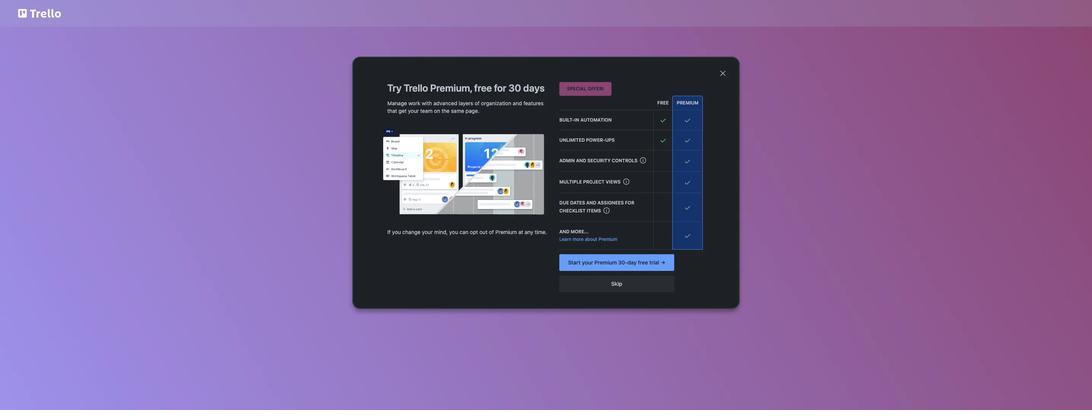Task type: describe. For each thing, give the bounding box(es) containing it.
in
[[575, 117, 579, 123]]

that
[[388, 108, 397, 114]]

team
[[420, 108, 433, 114]]

trello image
[[17, 5, 62, 22]]

checklist
[[560, 208, 586, 214]]

premium left 30-
[[595, 260, 617, 266]]

dates
[[570, 200, 585, 206]]

organization
[[481, 100, 512, 107]]

with
[[422, 100, 432, 107]]

the
[[442, 108, 450, 114]]

trial
[[650, 260, 659, 266]]

unlimited power-ups
[[560, 137, 615, 143]]

mind,
[[434, 229, 448, 236]]

close image
[[719, 69, 728, 78]]

→
[[661, 260, 666, 266]]

trello
[[404, 82, 428, 94]]

2 horizontal spatial your
[[582, 260, 593, 266]]

skip
[[612, 281, 622, 287]]

at
[[519, 229, 523, 236]]

more
[[573, 237, 584, 242]]

2 you from the left
[[449, 229, 458, 236]]

multiple project views
[[560, 179, 621, 185]]

for for assignees
[[625, 200, 635, 206]]

and more... learn more about premium
[[560, 229, 618, 242]]

0 horizontal spatial free
[[474, 82, 492, 94]]

manage
[[388, 100, 407, 107]]

special offer!
[[567, 86, 604, 92]]

due dates and assignees for checklist items
[[560, 200, 635, 214]]

try trello premium, free for 30 days
[[388, 82, 545, 94]]

offer!
[[588, 86, 604, 92]]

free
[[658, 100, 669, 106]]

advanced
[[434, 100, 458, 107]]

premium right free
[[677, 100, 699, 106]]

special
[[567, 86, 587, 92]]

built-in automation
[[560, 117, 612, 123]]

out
[[480, 229, 488, 236]]

work
[[409, 100, 420, 107]]

more...
[[571, 229, 589, 235]]

built-
[[560, 117, 575, 123]]

day
[[628, 260, 637, 266]]

any
[[525, 229, 534, 236]]

days
[[523, 82, 545, 94]]

try
[[388, 82, 402, 94]]

premium left at
[[496, 229, 517, 236]]

premium inside and more... learn more about premium
[[599, 237, 618, 242]]

controls
[[612, 158, 638, 164]]



Task type: locate. For each thing, give the bounding box(es) containing it.
ups
[[605, 137, 615, 143]]

free up 'organization'
[[474, 82, 492, 94]]

1 vertical spatial for
[[625, 200, 635, 206]]

and inside 'manage work with advanced layers of organization and features that get your team on the same page.'
[[513, 100, 522, 107]]

can
[[460, 229, 469, 236]]

2 vertical spatial and
[[587, 200, 597, 206]]

for left the 30 on the top
[[494, 82, 507, 94]]

1 vertical spatial your
[[422, 229, 433, 236]]

and inside due dates and assignees for checklist items
[[587, 200, 597, 206]]

and down the 30 on the top
[[513, 100, 522, 107]]

0 vertical spatial your
[[408, 108, 419, 114]]

and
[[560, 229, 570, 235]]

your
[[408, 108, 419, 114], [422, 229, 433, 236], [582, 260, 593, 266]]

1 you from the left
[[392, 229, 401, 236]]

power-
[[586, 137, 605, 143]]

1 vertical spatial and
[[576, 158, 586, 164]]

unlimited
[[560, 137, 585, 143]]

learn more about premium link
[[560, 236, 652, 244]]

free right the day
[[638, 260, 648, 266]]

your right start
[[582, 260, 593, 266]]

page.
[[466, 108, 480, 114]]

admin and security controls
[[560, 158, 638, 164]]

opt
[[470, 229, 478, 236]]

due
[[560, 200, 569, 206]]

0 vertical spatial for
[[494, 82, 507, 94]]

for
[[494, 82, 507, 94], [625, 200, 635, 206]]

and up items
[[587, 200, 597, 206]]

of
[[475, 100, 480, 107], [489, 229, 494, 236]]

same
[[451, 108, 464, 114]]

you
[[392, 229, 401, 236], [449, 229, 458, 236]]

you left "can"
[[449, 229, 458, 236]]

premium,
[[430, 82, 472, 94]]

layers
[[459, 100, 473, 107]]

start your premium 30-day free trial →
[[568, 260, 666, 266]]

you right if
[[392, 229, 401, 236]]

change
[[403, 229, 421, 236]]

1 horizontal spatial you
[[449, 229, 458, 236]]

0 horizontal spatial your
[[408, 108, 419, 114]]

features
[[524, 100, 544, 107]]

0 horizontal spatial you
[[392, 229, 401, 236]]

your inside 'manage work with advanced layers of organization and features that get your team on the same page.'
[[408, 108, 419, 114]]

1 horizontal spatial for
[[625, 200, 635, 206]]

0 vertical spatial of
[[475, 100, 480, 107]]

learn
[[560, 237, 572, 242]]

skip button
[[560, 276, 674, 293]]

start
[[568, 260, 581, 266]]

assignees
[[598, 200, 624, 206]]

of inside 'manage work with advanced layers of organization and features that get your team on the same page.'
[[475, 100, 480, 107]]

your left mind,
[[422, 229, 433, 236]]

for inside due dates and assignees for checklist items
[[625, 200, 635, 206]]

admin
[[560, 158, 575, 164]]

about
[[585, 237, 598, 242]]

for for free
[[494, 82, 507, 94]]

if
[[388, 229, 391, 236]]

0 vertical spatial and
[[513, 100, 522, 107]]

multiple
[[560, 179, 582, 185]]

if you change your mind, you can opt out of premium at any time.
[[388, 229, 547, 236]]

automation
[[581, 117, 612, 123]]

2 vertical spatial your
[[582, 260, 593, 266]]

premium
[[677, 100, 699, 106], [496, 229, 517, 236], [599, 237, 618, 242], [595, 260, 617, 266]]

1 horizontal spatial your
[[422, 229, 433, 236]]

and right 'admin'
[[576, 158, 586, 164]]

1 vertical spatial free
[[638, 260, 648, 266]]

and
[[513, 100, 522, 107], [576, 158, 586, 164], [587, 200, 597, 206]]

0 horizontal spatial of
[[475, 100, 480, 107]]

your down 'work'
[[408, 108, 419, 114]]

0 vertical spatial free
[[474, 82, 492, 94]]

free
[[474, 82, 492, 94], [638, 260, 648, 266]]

0 horizontal spatial for
[[494, 82, 507, 94]]

views
[[606, 179, 621, 185]]

30
[[509, 82, 521, 94]]

1 horizontal spatial of
[[489, 229, 494, 236]]

for right assignees
[[625, 200, 635, 206]]

of right the out
[[489, 229, 494, 236]]

manage work with advanced layers of organization and features that get your team on the same page.
[[388, 100, 544, 114]]

premium right about
[[599, 237, 618, 242]]

of up page.
[[475, 100, 480, 107]]

1 vertical spatial of
[[489, 229, 494, 236]]

security
[[588, 158, 611, 164]]

time.
[[535, 229, 547, 236]]

1 horizontal spatial free
[[638, 260, 648, 266]]

30-
[[619, 260, 628, 266]]

items
[[587, 208, 601, 214]]

project
[[583, 179, 605, 185]]

get
[[399, 108, 407, 114]]

on
[[434, 108, 440, 114]]



Task type: vqa. For each thing, say whether or not it's contained in the screenshot.
special offer!
yes



